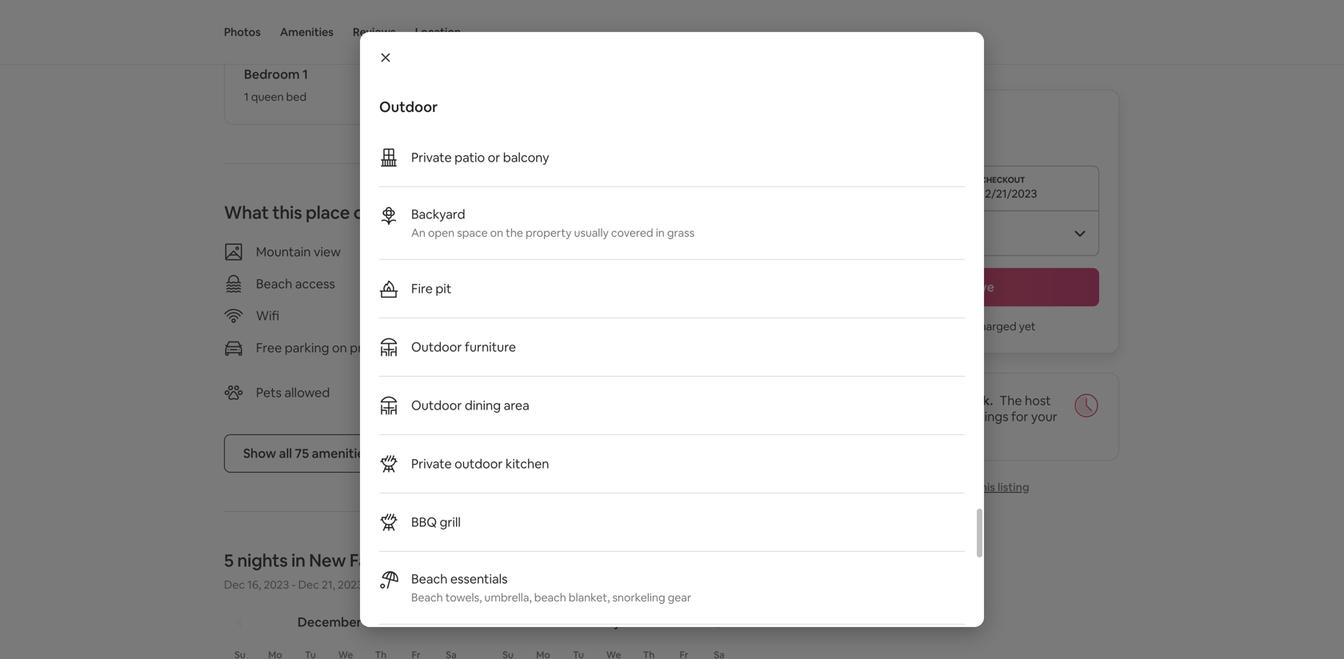 Task type: vqa. For each thing, say whether or not it's contained in the screenshot.
Stop
yes



Task type: locate. For each thing, give the bounding box(es) containing it.
0 horizontal spatial in
[[291, 549, 306, 572]]

2023 left -
[[264, 578, 289, 592]]

5 nights in new fairfield dec 16, 2023 - dec 21, 2023
[[224, 549, 415, 592]]

show all 75 amenities
[[243, 445, 371, 462]]

you won't be charged yet
[[905, 319, 1036, 334]]

1 vertical spatial beach
[[411, 571, 448, 587]]

2023 right the 21,
[[338, 578, 363, 592]]

view up "access"
[[314, 244, 341, 260]]

1 horizontal spatial bed
[[454, 90, 474, 104]]

1 king bed
[[423, 90, 474, 104]]

2023 right the december
[[364, 614, 394, 630]]

1 vertical spatial on
[[332, 340, 347, 356]]

bookings
[[954, 408, 1009, 425]]

2 vertical spatial outdoor
[[411, 397, 462, 414]]

amenities
[[312, 445, 371, 462]]

1 horizontal spatial dec
[[298, 578, 319, 592]]

2 horizontal spatial 1
[[423, 90, 427, 104]]

this up mountain
[[272, 201, 302, 224]]

in left grass
[[656, 226, 665, 240]]

1 vertical spatial in
[[291, 549, 306, 572]]

outdoor
[[455, 456, 503, 472]]

this for place
[[272, 201, 302, 224]]

1 vertical spatial outdoor
[[411, 339, 462, 355]]

private left outdoor
[[411, 456, 452, 472]]

photos button
[[224, 0, 261, 64]]

0 vertical spatial beach
[[256, 276, 292, 292]]

blanket,
[[569, 590, 610, 605]]

1 private from the top
[[411, 149, 452, 166]]

beach access
[[256, 276, 335, 292]]

beach up wifi
[[256, 276, 292, 292]]

private outdoor kitchen
[[411, 456, 549, 472]]

0 horizontal spatial bed
[[286, 90, 307, 104]]

private left patio in the top left of the page
[[411, 149, 452, 166]]

beach
[[256, 276, 292, 292], [411, 571, 448, 587], [411, 590, 443, 605]]

list
[[379, 129, 965, 659]]

view for lake view
[[554, 244, 581, 260]]

yet
[[1019, 319, 1036, 334]]

furniture
[[465, 339, 516, 355]]

on inside backyard an open space on the property usually covered in grass
[[490, 226, 503, 240]]

in up -
[[291, 549, 306, 572]]

this
[[272, 201, 302, 224], [976, 480, 995, 494]]

for
[[1011, 408, 1029, 425]]

0 horizontal spatial view
[[314, 244, 341, 260]]

1 left king
[[423, 90, 427, 104]]

usually
[[574, 226, 609, 240]]

reviews button
[[353, 0, 396, 64]]

0 vertical spatial outdoor
[[379, 98, 438, 116]]

on
[[490, 226, 503, 240], [332, 340, 347, 356]]

bed right king
[[454, 90, 474, 104]]

view
[[314, 244, 341, 260], [554, 244, 581, 260]]

lake
[[524, 244, 551, 260]]

pets
[[256, 384, 282, 401]]

1 vertical spatial private
[[411, 456, 452, 472]]

nights
[[237, 549, 288, 572]]

december 2023
[[298, 614, 394, 630]]

report this listing
[[937, 480, 1029, 494]]

backyard
[[411, 206, 465, 222]]

covered
[[611, 226, 653, 240]]

snorkeling
[[612, 590, 665, 605]]

0 horizontal spatial dec
[[224, 578, 245, 592]]

2 view from the left
[[554, 244, 581, 260]]

1 horizontal spatial this
[[976, 480, 995, 494]]

amenities button
[[280, 0, 334, 64]]

1
[[303, 66, 308, 82], [244, 90, 249, 104], [423, 90, 427, 104]]

0 vertical spatial in
[[656, 226, 665, 240]]

2 private from the top
[[411, 456, 452, 472]]

1 left queen
[[244, 90, 249, 104]]

0 vertical spatial on
[[490, 226, 503, 240]]

dining
[[465, 397, 501, 414]]

bed
[[286, 90, 307, 104], [454, 90, 474, 104]]

dec right -
[[298, 578, 319, 592]]

1 right bedroom
[[303, 66, 308, 82]]

outdoor for outdoor furniture
[[411, 339, 462, 355]]

wifi
[[256, 308, 279, 324]]

only
[[841, 392, 869, 409]]

beach left towels,
[[411, 590, 443, 605]]

0 vertical spatial private
[[411, 149, 452, 166]]

list inside what this place offers dialog
[[379, 129, 965, 659]]

allowed
[[284, 384, 330, 401]]

in
[[656, 226, 665, 240], [291, 549, 306, 572]]

this for listing
[[976, 480, 995, 494]]

1 horizontal spatial in
[[656, 226, 665, 240]]

an
[[411, 226, 426, 240]]

free
[[256, 340, 282, 356]]

1 horizontal spatial 1
[[303, 66, 308, 82]]

new
[[309, 549, 346, 572]]

show
[[243, 445, 276, 462]]

0 horizontal spatial this
[[272, 201, 302, 224]]

on left the at left
[[490, 226, 503, 240]]

2023
[[264, 578, 289, 592], [338, 578, 363, 592], [364, 614, 394, 630]]

open
[[428, 226, 455, 240]]

place
[[306, 201, 350, 224]]

grass
[[667, 226, 695, 240]]

outdoor for outdoor dining area
[[411, 397, 462, 414]]

dec left 16,
[[224, 578, 245, 592]]

beach for beach access
[[256, 276, 292, 292]]

outdoor dining area
[[411, 397, 529, 414]]

1 horizontal spatial on
[[490, 226, 503, 240]]

bedroom
[[244, 66, 300, 82]]

private for private outdoor kitchen
[[411, 456, 452, 472]]

1 vertical spatial this
[[976, 480, 995, 494]]

view for mountain view
[[314, 244, 341, 260]]

1 horizontal spatial view
[[554, 244, 581, 260]]

2024
[[624, 614, 653, 630]]

1 view from the left
[[314, 244, 341, 260]]

1 bed from the left
[[286, 90, 307, 104]]

listing
[[998, 480, 1029, 494]]

mountain
[[256, 244, 311, 260]]

space
[[457, 226, 488, 240]]

december
[[298, 614, 362, 630]]

2 horizontal spatial 2023
[[364, 614, 394, 630]]

private patio or balcony
[[411, 149, 549, 166]]

reserve
[[946, 279, 995, 295]]

queen
[[251, 90, 284, 104]]

view down property
[[554, 244, 581, 260]]

report
[[937, 480, 974, 494]]

umbrella,
[[484, 590, 532, 605]]

2 dec from the left
[[298, 578, 319, 592]]

bed right queen
[[286, 90, 307, 104]]

backyard an open space on the property usually covered in grass
[[411, 206, 695, 240]]

list containing private patio or balcony
[[379, 129, 965, 659]]

on right 'parking'
[[332, 340, 347, 356]]

16,
[[247, 578, 261, 592]]

in inside backyard an open space on the property usually covered in grass
[[656, 226, 665, 240]]

workspace
[[588, 308, 653, 324]]

location
[[415, 25, 461, 39]]

0 vertical spatial this
[[272, 201, 302, 224]]

this left listing
[[976, 480, 995, 494]]

beach up towels,
[[411, 571, 448, 587]]

bbq grill
[[411, 514, 461, 530]]

the
[[1000, 392, 1022, 409]]

the host will stop accepting bookings for your dates soon.
[[841, 392, 1058, 441]]

kitchen
[[506, 456, 549, 472]]

location button
[[415, 0, 461, 64]]

grill
[[440, 514, 461, 530]]

dates
[[841, 424, 874, 441]]

pit
[[436, 280, 452, 297]]



Task type: describe. For each thing, give the bounding box(es) containing it.
property
[[526, 226, 572, 240]]

premises
[[350, 340, 403, 356]]

will
[[841, 408, 860, 425]]

reviews
[[353, 25, 396, 39]]

free parking on premises
[[256, 340, 403, 356]]

beach for beach essentials beach towels, umbrella, beach blanket, snorkeling gear
[[411, 571, 448, 587]]

beach essentials beach towels, umbrella, beach blanket, snorkeling gear
[[411, 571, 691, 605]]

8
[[872, 392, 880, 409]]

1 dec from the left
[[224, 578, 245, 592]]

january 2024
[[573, 614, 653, 630]]

outdoor furniture
[[411, 339, 516, 355]]

reserve button
[[841, 268, 1099, 306]]

your
[[1031, 408, 1058, 425]]

in inside 5 nights in new fairfield dec 16, 2023 - dec 21, 2023
[[291, 549, 306, 572]]

parking
[[285, 340, 329, 356]]

offers
[[353, 201, 402, 224]]

0 horizontal spatial on
[[332, 340, 347, 356]]

what
[[224, 201, 269, 224]]

12/16/2023
[[851, 186, 908, 201]]

towels,
[[445, 590, 482, 605]]

bedroom 1 1 queen bed
[[244, 66, 308, 104]]

mountain view
[[256, 244, 341, 260]]

75
[[295, 445, 309, 462]]

host
[[1025, 392, 1051, 409]]

2 vertical spatial beach
[[411, 590, 443, 605]]

patio
[[455, 149, 485, 166]]

or
[[488, 149, 500, 166]]

show all 75 amenities button
[[224, 434, 390, 473]]

what this place offers
[[224, 201, 402, 224]]

private for private patio or balcony
[[411, 149, 452, 166]]

essentials
[[450, 571, 508, 587]]

1 horizontal spatial 2023
[[338, 578, 363, 592]]

gear
[[668, 590, 691, 605]]

bed inside bedroom 1 1 queen bed
[[286, 90, 307, 104]]

charged
[[974, 319, 1017, 334]]

stop
[[863, 408, 890, 425]]

access
[[295, 276, 335, 292]]

fairfield
[[350, 549, 415, 572]]

0 horizontal spatial 2023
[[264, 578, 289, 592]]

hours
[[882, 392, 916, 409]]

left
[[919, 392, 940, 409]]

calendar application
[[205, 597, 1284, 659]]

beach
[[534, 590, 566, 605]]

lake view
[[524, 244, 581, 260]]

you
[[905, 319, 924, 334]]

dedicated workspace
[[524, 308, 653, 324]]

bbq
[[411, 514, 437, 530]]

pets allowed
[[256, 384, 330, 401]]

accepting
[[892, 408, 952, 425]]

balcony
[[503, 149, 549, 166]]

be
[[958, 319, 971, 334]]

to
[[943, 392, 956, 409]]

fire pit
[[411, 280, 452, 297]]

all
[[279, 445, 292, 462]]

amenities
[[280, 25, 334, 39]]

outdoor for outdoor
[[379, 98, 438, 116]]

fire
[[411, 280, 433, 297]]

report this listing button
[[911, 480, 1029, 494]]

soon.
[[877, 424, 909, 441]]

what this place offers dialog
[[360, 32, 984, 659]]

photos
[[224, 25, 261, 39]]

the
[[506, 226, 523, 240]]

only 8 hours left to book.
[[841, 392, 993, 409]]

2 bed from the left
[[454, 90, 474, 104]]

-
[[292, 578, 296, 592]]

king
[[430, 90, 451, 104]]

area
[[504, 397, 529, 414]]

5
[[224, 549, 234, 572]]

2023 inside calendar application
[[364, 614, 394, 630]]

0 horizontal spatial 1
[[244, 90, 249, 104]]



